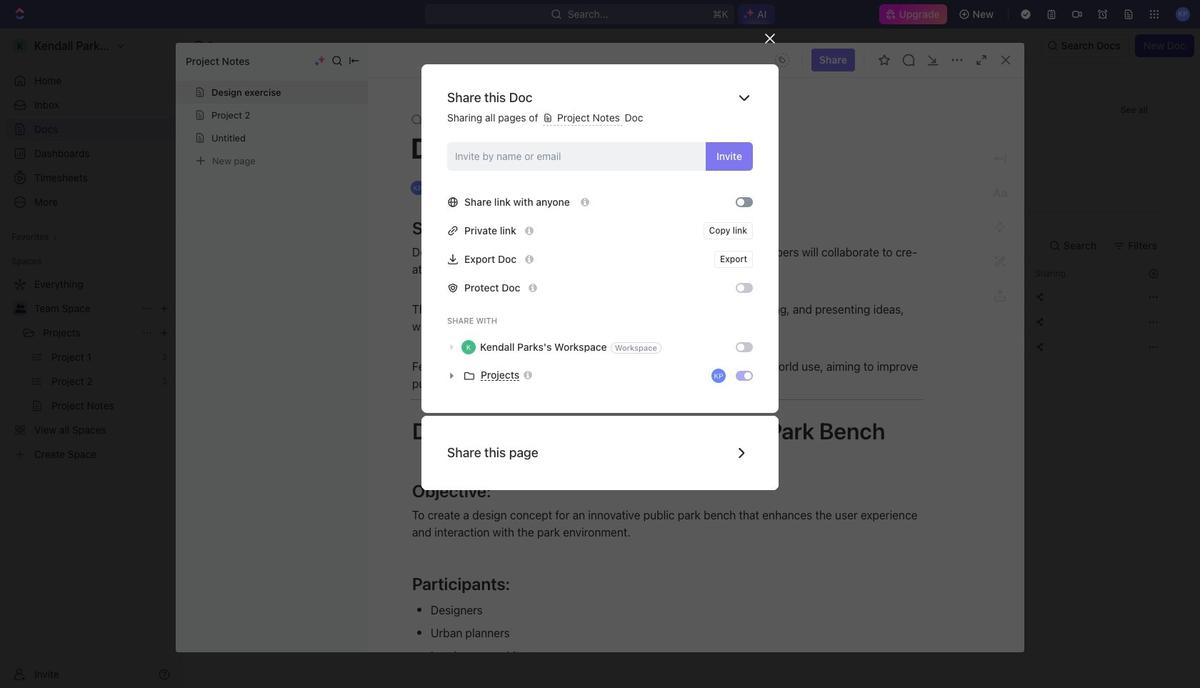 Task type: vqa. For each thing, say whether or not it's contained in the screenshot.
Search tasks... Text Field
no



Task type: describe. For each thing, give the bounding box(es) containing it.
user group image
[[15, 304, 25, 313]]

no favorited docs image
[[663, 119, 720, 176]]

sidebar navigation
[[0, 29, 182, 688]]

4 row from the top
[[217, 334, 1166, 360]]

2 row from the top
[[217, 284, 1166, 310]]

1 row from the top
[[217, 262, 1166, 285]]

3 row from the top
[[217, 309, 1166, 335]]

tree inside sidebar navigation
[[6, 273, 176, 466]]



Task type: locate. For each thing, give the bounding box(es) containing it.
cell
[[798, 285, 913, 309], [913, 285, 1027, 309], [913, 310, 1027, 334], [913, 335, 1027, 360]]

tab list
[[217, 229, 571, 262]]

Invite by name or email text field
[[455, 146, 700, 167]]

table
[[217, 262, 1166, 360]]

row
[[217, 262, 1166, 285], [217, 284, 1166, 310], [217, 309, 1166, 335], [217, 334, 1166, 360]]

tree
[[6, 273, 176, 466]]



